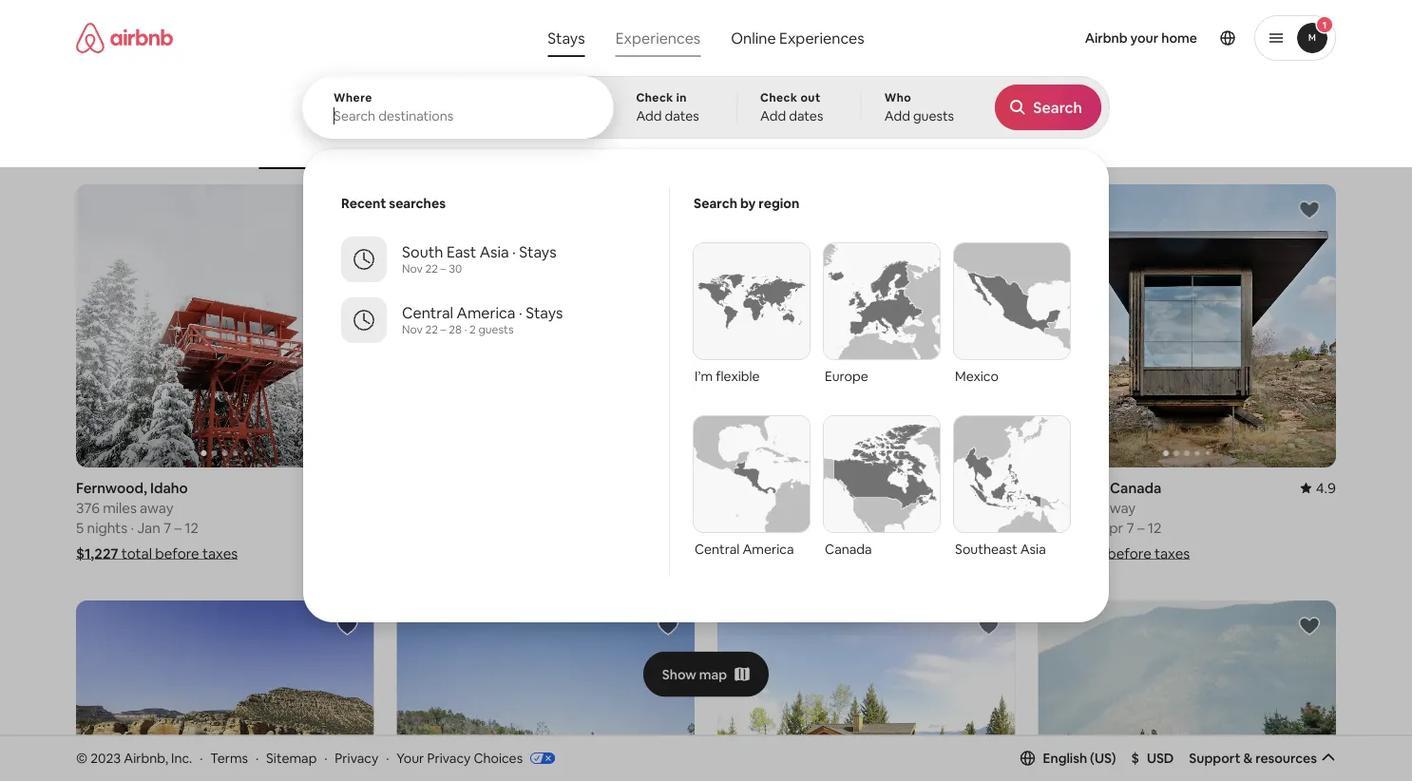 Task type: locate. For each thing, give the bounding box(es) containing it.
privacy right your
[[427, 750, 471, 767]]

2 add from the left
[[761, 107, 786, 125]]

central left 2
[[402, 303, 454, 322]]

stays right east
[[519, 242, 557, 261]]

1 add from the left
[[636, 107, 662, 125]]

add
[[636, 107, 662, 125], [761, 107, 786, 125], [885, 107, 911, 125]]

1 nights from the left
[[87, 518, 127, 537]]

0 horizontal spatial asia
[[480, 242, 509, 261]]

2 nights from the left
[[729, 518, 769, 537]]

· up central america
[[772, 518, 776, 537]]

1 check from the left
[[636, 90, 674, 105]]

0 horizontal spatial total
[[121, 544, 152, 563]]

off-
[[259, 140, 281, 155]]

1 privacy from the left
[[335, 750, 379, 767]]

2 horizontal spatial taxes
[[1155, 544, 1191, 563]]

3
[[808, 518, 816, 537]]

support
[[1190, 750, 1241, 767]]

2 before from the left
[[786, 544, 830, 563]]

– left the 28
[[441, 322, 447, 337]]

3 nights from the left
[[1050, 518, 1090, 537]]

0 horizontal spatial experiences
[[616, 28, 701, 48]]

terms link
[[210, 750, 248, 767]]

2
[[470, 322, 476, 337]]

nov left the 28
[[402, 322, 423, 337]]

0 horizontal spatial miles
[[103, 499, 137, 517]]

$912
[[718, 544, 749, 563]]

check inside check out add dates
[[761, 90, 798, 105]]

apr
[[1100, 518, 1124, 537]]

guests right 2
[[479, 322, 514, 337]]

0 horizontal spatial canada
[[825, 541, 872, 558]]

1 5 from the left
[[76, 518, 84, 537]]

guests
[[914, 107, 955, 125], [479, 322, 514, 337]]

0 vertical spatial nov
[[402, 261, 423, 276]]

taxes inside nevada city, california 381 miles away 5 nights · nov 3 – 8 $912 total before taxes
[[833, 544, 868, 563]]

· left 2
[[465, 322, 467, 337]]

7 inside fernwood, idaho 376 miles away 5 nights · jan 7 – 12 $1,227 total before taxes
[[164, 518, 171, 537]]

2 22 from the top
[[425, 322, 438, 337]]

stays right 2
[[526, 303, 563, 322]]

1 horizontal spatial central
[[695, 541, 740, 558]]

asia down the 5 nights
[[1021, 541, 1047, 558]]

12 inside fernwood, idaho 376 miles away 5 nights · jan 7 – 12 $1,227 total before taxes
[[185, 518, 199, 537]]

1 horizontal spatial 5
[[718, 518, 726, 537]]

2 vertical spatial nov
[[779, 518, 805, 537]]

canada
[[1111, 479, 1162, 497], [825, 541, 872, 558]]

online experiences
[[731, 28, 865, 48]]

0 horizontal spatial 12
[[185, 518, 199, 537]]

total inside nevada city, california 381 miles away 5 nights · nov 3 – 8 $912 total before taxes
[[752, 544, 783, 563]]

1 horizontal spatial nights
[[729, 518, 769, 537]]

– inside nevada city, california 381 miles away 5 nights · nov 3 – 8 $912 total before taxes
[[819, 518, 826, 537]]

dates down in
[[665, 107, 699, 125]]

your privacy choices
[[397, 750, 523, 767]]

1 taxes from the left
[[202, 544, 238, 563]]

away for penticton,
[[1103, 499, 1136, 517]]

– right apr
[[1138, 518, 1145, 537]]

stays inside central america · stays nov 22 – 28 · 2 guests
[[526, 303, 563, 322]]

total down apr
[[1074, 544, 1105, 563]]

total right $912
[[752, 544, 783, 563]]

1 horizontal spatial guests
[[914, 107, 955, 125]]

2 dates from the left
[[789, 107, 824, 125]]

canada inside penticton, canada 379 miles away
[[1111, 479, 1162, 497]]

check for check in add dates
[[636, 90, 674, 105]]

1 vertical spatial asia
[[1021, 541, 1047, 558]]

grid
[[303, 140, 325, 155]]

0 horizontal spatial central
[[402, 303, 454, 322]]

dates down out
[[789, 107, 824, 125]]

1 horizontal spatial canada
[[1111, 479, 1162, 497]]

stays inside stays button
[[548, 28, 585, 48]]

experiences up in
[[616, 28, 701, 48]]

$ usd
[[1132, 750, 1175, 767]]

experiences
[[616, 28, 701, 48], [780, 28, 865, 48]]

· right inc.
[[200, 750, 203, 767]]

add inside check out add dates
[[761, 107, 786, 125]]

add up mansions
[[636, 107, 662, 125]]

before inside nevada city, california 381 miles away 5 nights · nov 3 – 8 $912 total before taxes
[[786, 544, 830, 563]]

1 22 from the top
[[425, 261, 438, 276]]

1 horizontal spatial add
[[761, 107, 786, 125]]

1 dates from the left
[[665, 107, 699, 125]]

nov
[[402, 261, 423, 276], [402, 322, 423, 337], [779, 518, 805, 537]]

0 horizontal spatial check
[[636, 90, 674, 105]]

before down jan
[[155, 544, 199, 563]]

asia
[[480, 242, 509, 261], [1021, 541, 1047, 558]]

experiences up out
[[780, 28, 865, 48]]

22 left the 28
[[425, 322, 438, 337]]

miles down nevada
[[743, 499, 777, 517]]

22 inside south east asia · stays nov 22 – 30
[[425, 261, 438, 276]]

california
[[805, 479, 870, 497]]

$1,227
[[76, 544, 118, 563]]

· right terms link
[[256, 750, 259, 767]]

2 taxes from the left
[[833, 544, 868, 563]]

amazing
[[773, 140, 821, 155]]

0 horizontal spatial 5
[[76, 518, 84, 537]]

terms
[[210, 750, 248, 767]]

central america
[[695, 541, 794, 558]]

mexico
[[956, 368, 999, 385]]

2 horizontal spatial total
[[1074, 544, 1105, 563]]

nights up $1,227
[[87, 518, 127, 537]]

check inside 'check in add dates'
[[636, 90, 674, 105]]

– right jan
[[174, 518, 182, 537]]

southeast
[[956, 541, 1018, 558]]

taxes
[[202, 544, 238, 563], [833, 544, 868, 563], [1155, 544, 1191, 563]]

i'm flexible
[[695, 368, 760, 385]]

check left out
[[761, 90, 798, 105]]

0 vertical spatial asia
[[480, 242, 509, 261]]

2 total from the left
[[752, 544, 783, 563]]

0 horizontal spatial before
[[155, 544, 199, 563]]

3 miles from the left
[[1066, 499, 1100, 517]]

5 down 376
[[76, 518, 84, 537]]

2 horizontal spatial miles
[[1066, 499, 1100, 517]]

canada up apr 7 – 12
[[1111, 479, 1162, 497]]

0 vertical spatial canada
[[1111, 479, 1162, 497]]

1 vertical spatial 22
[[425, 322, 438, 337]]

add inside 'check in add dates'
[[636, 107, 662, 125]]

2 horizontal spatial 5
[[1039, 518, 1047, 537]]

2 privacy from the left
[[427, 750, 471, 767]]

· right east
[[513, 242, 516, 261]]

nights down 379
[[1050, 518, 1090, 537]]

terms · sitemap · privacy ·
[[210, 750, 389, 767]]

1 horizontal spatial total
[[752, 544, 783, 563]]

Where field
[[334, 107, 582, 125]]

away up jan
[[140, 499, 174, 517]]

0 horizontal spatial taxes
[[202, 544, 238, 563]]

privacy
[[335, 750, 379, 767], [427, 750, 471, 767]]

1 vertical spatial america
[[743, 541, 794, 558]]

away inside fernwood, idaho 376 miles away 5 nights · jan 7 – 12 $1,227 total before taxes
[[140, 499, 174, 517]]

usd
[[1148, 750, 1175, 767]]

0 horizontal spatial america
[[457, 303, 516, 322]]

None search field
[[302, 0, 1110, 623]]

1 button
[[1255, 15, 1337, 61]]

recent searches
[[341, 195, 446, 212]]

your privacy choices link
[[397, 750, 555, 768]]

2 horizontal spatial add
[[885, 107, 911, 125]]

7 right apr
[[1127, 518, 1135, 537]]

region
[[759, 195, 800, 212]]

nov left '3'
[[779, 518, 805, 537]]

– left 30
[[441, 261, 447, 276]]

dates
[[665, 107, 699, 125], [789, 107, 824, 125]]

3 add from the left
[[885, 107, 911, 125]]

0 vertical spatial guests
[[914, 107, 955, 125]]

0 vertical spatial 22
[[425, 261, 438, 276]]

2 horizontal spatial nights
[[1050, 518, 1090, 537]]

– right '3'
[[819, 518, 826, 537]]

5
[[76, 518, 84, 537], [718, 518, 726, 537], [1039, 518, 1047, 537]]

miles inside fernwood, idaho 376 miles away 5 nights · jan 7 – 12 $1,227 total before taxes
[[103, 499, 137, 517]]

0 vertical spatial america
[[457, 303, 516, 322]]

miles down the fernwood,
[[103, 499, 137, 517]]

miles inside nevada city, california 381 miles away 5 nights · nov 3 – 8 $912 total before taxes
[[743, 499, 777, 517]]

1 horizontal spatial america
[[743, 541, 794, 558]]

1 7 from the left
[[164, 518, 171, 537]]

before down apr 7 – 12
[[1108, 544, 1152, 563]]

check left in
[[636, 90, 674, 105]]

add to wishlist: santa rosa, california image
[[657, 615, 680, 638]]

1 horizontal spatial before
[[786, 544, 830, 563]]

flexible
[[716, 368, 760, 385]]

1 vertical spatial central
[[695, 541, 740, 558]]

tiny
[[884, 141, 906, 155]]

5 down 381
[[718, 518, 726, 537]]

support & resources
[[1190, 750, 1318, 767]]

nov inside south east asia · stays nov 22 – 30
[[402, 261, 423, 276]]

america inside central america · stays nov 22 – 28 · 2 guests
[[457, 303, 516, 322]]

experiences inside experiences button
[[616, 28, 701, 48]]

home
[[1162, 29, 1198, 47]]

before inside fernwood, idaho 376 miles away 5 nights · jan 7 – 12 $1,227 total before taxes
[[155, 544, 199, 563]]

· left jan
[[131, 518, 134, 537]]

miles down the penticton,
[[1066, 499, 1100, 517]]

1 horizontal spatial check
[[761, 90, 798, 105]]

out
[[801, 90, 821, 105]]

away
[[140, 499, 174, 517], [780, 499, 814, 517], [1103, 499, 1136, 517]]

2 miles from the left
[[743, 499, 777, 517]]

1 vertical spatial guests
[[479, 322, 514, 337]]

total
[[121, 544, 152, 563], [752, 544, 783, 563], [1074, 544, 1105, 563]]

central
[[402, 303, 454, 322], [695, 541, 740, 558]]

22
[[425, 261, 438, 276], [425, 322, 438, 337]]

$535
[[1039, 544, 1071, 563]]

central inside central america · stays nov 22 – 28 · 2 guests
[[402, 303, 454, 322]]

1 12 from the left
[[185, 518, 199, 537]]

fernwood,
[[76, 479, 147, 497]]

total down jan
[[121, 544, 152, 563]]

© 2023 airbnb, inc. ·
[[76, 750, 203, 767]]

total inside fernwood, idaho 376 miles away 5 nights · jan 7 – 12 $1,227 total before taxes
[[121, 544, 152, 563]]

nevada
[[718, 479, 769, 497]]

1 away from the left
[[140, 499, 174, 517]]

0 vertical spatial central
[[402, 303, 454, 322]]

1 horizontal spatial dates
[[789, 107, 824, 125]]

12 right apr
[[1148, 518, 1162, 537]]

1 horizontal spatial taxes
[[833, 544, 868, 563]]

central america · stays nov 22 – 28 · 2 guests
[[402, 303, 563, 337]]

0 horizontal spatial guests
[[479, 322, 514, 337]]

asia right east
[[480, 242, 509, 261]]

stays tab panel
[[302, 76, 1110, 623]]

homes
[[909, 141, 945, 155]]

search by region
[[694, 195, 800, 212]]

0 vertical spatial stays
[[548, 28, 585, 48]]

canada down 8
[[825, 541, 872, 558]]

22 inside central america · stays nov 22 – 28 · 2 guests
[[425, 322, 438, 337]]

– inside south east asia · stays nov 22 – 30
[[441, 261, 447, 276]]

show
[[662, 666, 697, 683]]

what can we help you find? tab list
[[533, 19, 716, 57]]

south
[[402, 242, 443, 261]]

· left your
[[386, 750, 389, 767]]

away up apr
[[1103, 499, 1136, 517]]

add up amazing in the right of the page
[[761, 107, 786, 125]]

7 right jan
[[164, 518, 171, 537]]

·
[[513, 242, 516, 261], [519, 303, 523, 322], [465, 322, 467, 337], [131, 518, 134, 537], [772, 518, 776, 537], [200, 750, 203, 767], [256, 750, 259, 767], [324, 750, 328, 767], [386, 750, 389, 767]]

3 away from the left
[[1103, 499, 1136, 517]]

3 total from the left
[[1074, 544, 1105, 563]]

1 horizontal spatial privacy
[[427, 750, 471, 767]]

5 down 379
[[1039, 518, 1047, 537]]

1 horizontal spatial miles
[[743, 499, 777, 517]]

0 horizontal spatial dates
[[665, 107, 699, 125]]

5 inside nevada city, california 381 miles away 5 nights · nov 3 – 8 $912 total before taxes
[[718, 518, 726, 537]]

2 experiences from the left
[[780, 28, 865, 48]]

0 horizontal spatial away
[[140, 499, 174, 517]]

where
[[334, 90, 372, 105]]

nights inside fernwood, idaho 376 miles away 5 nights · jan 7 – 12 $1,227 total before taxes
[[87, 518, 127, 537]]

nights up central america
[[729, 518, 769, 537]]

english (us) button
[[1021, 750, 1117, 767]]

stays
[[548, 28, 585, 48], [519, 242, 557, 261], [526, 303, 563, 322]]

inc.
[[171, 750, 192, 767]]

tropical
[[360, 141, 403, 155]]

1 total from the left
[[121, 544, 152, 563]]

stays left experiences button
[[548, 28, 585, 48]]

online experiences link
[[716, 19, 880, 57]]

$
[[1132, 750, 1140, 767]]

2 check from the left
[[761, 90, 798, 105]]

away down city,
[[780, 499, 814, 517]]

0 horizontal spatial 7
[[164, 518, 171, 537]]

guests up homes
[[914, 107, 955, 125]]

airbnb your home link
[[1074, 18, 1209, 58]]

add down who
[[885, 107, 911, 125]]

miles inside penticton, canada 379 miles away
[[1066, 499, 1100, 517]]

0 horizontal spatial add
[[636, 107, 662, 125]]

group
[[76, 95, 1029, 169], [76, 184, 374, 468], [397, 184, 695, 468], [718, 184, 1016, 468], [1039, 184, 1337, 468], [76, 601, 374, 782], [397, 601, 695, 782], [718, 601, 1016, 782], [1039, 601, 1337, 782]]

check
[[636, 90, 674, 105], [761, 90, 798, 105]]

22 left 30
[[425, 261, 438, 276]]

privacy left your
[[335, 750, 379, 767]]

1 horizontal spatial away
[[780, 499, 814, 517]]

2 horizontal spatial before
[[1108, 544, 1152, 563]]

none search field containing stays
[[302, 0, 1110, 623]]

2 7 from the left
[[1127, 518, 1135, 537]]

the-
[[281, 140, 303, 155]]

· inside fernwood, idaho 376 miles away 5 nights · jan 7 – 12 $1,227 total before taxes
[[131, 518, 134, 537]]

dates inside check out add dates
[[789, 107, 824, 125]]

1 vertical spatial canada
[[825, 541, 872, 558]]

1 vertical spatial stays
[[519, 242, 557, 261]]

central down 381
[[695, 541, 740, 558]]

2 away from the left
[[780, 499, 814, 517]]

america for central america
[[743, 541, 794, 558]]

stays button
[[533, 19, 601, 57]]

add inside who add guests
[[885, 107, 911, 125]]

1 experiences from the left
[[616, 28, 701, 48]]

profile element
[[897, 0, 1337, 76]]

check in add dates
[[636, 90, 699, 125]]

1 horizontal spatial 12
[[1148, 518, 1162, 537]]

guests inside who add guests
[[914, 107, 955, 125]]

recent searches group
[[319, 187, 669, 351]]

–
[[441, 261, 447, 276], [441, 322, 447, 337], [174, 518, 182, 537], [819, 518, 826, 537], [1138, 518, 1145, 537]]

12 right jan
[[185, 518, 199, 537]]

0 horizontal spatial privacy
[[335, 750, 379, 767]]

nights inside nevada city, california 381 miles away 5 nights · nov 3 – 8 $912 total before taxes
[[729, 518, 769, 537]]

1 before from the left
[[155, 544, 199, 563]]

miles
[[103, 499, 137, 517], [743, 499, 777, 517], [1066, 499, 1100, 517]]

(us)
[[1091, 750, 1117, 767]]

1 horizontal spatial experiences
[[780, 28, 865, 48]]

1 horizontal spatial 7
[[1127, 518, 1135, 537]]

1 miles from the left
[[103, 499, 137, 517]]

2 vertical spatial stays
[[526, 303, 563, 322]]

2 horizontal spatial away
[[1103, 499, 1136, 517]]

1 horizontal spatial asia
[[1021, 541, 1047, 558]]

dates inside 'check in add dates'
[[665, 107, 699, 125]]

your
[[397, 750, 424, 767]]

before down '3'
[[786, 544, 830, 563]]

2 5 from the left
[[718, 518, 726, 537]]

miles for 376
[[103, 499, 137, 517]]

0 horizontal spatial nights
[[87, 518, 127, 537]]

group containing off-the-grid
[[76, 95, 1029, 169]]

add for check out add dates
[[761, 107, 786, 125]]

nov left 30
[[402, 261, 423, 276]]

away inside penticton, canada 379 miles away
[[1103, 499, 1136, 517]]

1 vertical spatial nov
[[402, 322, 423, 337]]

5 inside fernwood, idaho 376 miles away 5 nights · jan 7 – 12 $1,227 total before taxes
[[76, 518, 84, 537]]



Task type: describe. For each thing, give the bounding box(es) containing it.
taxes inside fernwood, idaho 376 miles away 5 nights · jan 7 – 12 $1,227 total before taxes
[[202, 544, 238, 563]]

376
[[76, 499, 100, 517]]

add to wishlist: livingston, montana image
[[657, 199, 680, 222]]

apr 7 – 12
[[1100, 518, 1162, 537]]

· right 2
[[519, 303, 523, 322]]

fernwood, idaho 376 miles away 5 nights · jan 7 – 12 $1,227 total before taxes
[[76, 479, 238, 563]]

nov inside central america · stays nov 22 – 28 · 2 guests
[[402, 322, 423, 337]]

2023
[[91, 750, 121, 767]]

4.91
[[987, 479, 1016, 497]]

mansions
[[608, 141, 658, 155]]

choices
[[474, 750, 523, 767]]

30
[[449, 261, 462, 276]]

4.91 out of 5 average rating image
[[972, 479, 1016, 497]]

5 nights
[[1039, 518, 1090, 537]]

europe
[[825, 368, 869, 385]]

i'm
[[695, 368, 713, 385]]

america for central america · stays nov 22 – 28 · 2 guests
[[457, 303, 516, 322]]

penticton, canada 379 miles away
[[1039, 479, 1162, 517]]

southeast asia
[[956, 541, 1047, 558]]

support & resources button
[[1190, 750, 1337, 767]]

$535 total before taxes
[[1039, 544, 1191, 563]]

english (us)
[[1044, 750, 1117, 767]]

online
[[731, 28, 776, 48]]

away inside nevada city, california 381 miles away 5 nights · nov 3 – 8 $912 total before taxes
[[780, 499, 814, 517]]

resources
[[1256, 750, 1318, 767]]

· inside south east asia · stays nov 22 – 30
[[513, 242, 516, 261]]

idaho
[[150, 479, 188, 497]]

cabins
[[530, 141, 567, 155]]

airbnb,
[[124, 750, 168, 767]]

privacy link
[[335, 750, 379, 767]]

3 taxes from the left
[[1155, 544, 1191, 563]]

stays inside south east asia · stays nov 22 – 30
[[519, 242, 557, 261]]

381
[[718, 499, 740, 517]]

miles for 379
[[1066, 499, 1100, 517]]

sitemap
[[266, 750, 317, 767]]

canada inside stays tab panel
[[825, 541, 872, 558]]

english
[[1044, 750, 1088, 767]]

– inside central america · stays nov 22 – 28 · 2 guests
[[441, 322, 447, 337]]

3 5 from the left
[[1039, 518, 1047, 537]]

jan
[[137, 518, 160, 537]]

central for central america
[[695, 541, 740, 558]]

add for check in add dates
[[636, 107, 662, 125]]

experiences inside the "online experiences" link
[[780, 28, 865, 48]]

south east asia · stays nov 22 – 30
[[402, 242, 557, 276]]

add to wishlist: columbia falls, montana image
[[1299, 615, 1322, 638]]

in
[[677, 90, 687, 105]]

east
[[447, 242, 477, 261]]

add to wishlist: escalante, utah image
[[336, 615, 359, 638]]

show map
[[662, 666, 728, 683]]

4.89 out of 5 average rating image
[[651, 479, 695, 497]]

search
[[694, 195, 738, 212]]

8
[[829, 518, 838, 537]]

airbnb
[[1085, 29, 1128, 47]]

©
[[76, 750, 88, 767]]

check out add dates
[[761, 90, 824, 125]]

views
[[823, 140, 854, 155]]

nevada city, california 381 miles away 5 nights · nov 3 – 8 $912 total before taxes
[[718, 479, 870, 563]]

omg!
[[701, 141, 732, 155]]

sitemap link
[[266, 750, 317, 767]]

off-the-grid
[[259, 140, 325, 155]]

by
[[741, 195, 756, 212]]

away for fernwood,
[[140, 499, 174, 517]]

nov inside nevada city, california 381 miles away 5 nights · nov 3 – 8 $912 total before taxes
[[779, 518, 805, 537]]

4.9
[[1317, 479, 1337, 497]]

add to wishlist: penticton, canada image
[[1299, 199, 1322, 222]]

4.89
[[666, 479, 695, 497]]

who
[[885, 90, 912, 105]]

map
[[700, 666, 728, 683]]

trending
[[978, 141, 1026, 155]]

penticton,
[[1039, 479, 1108, 497]]

check for check out add dates
[[761, 90, 798, 105]]

&
[[1244, 750, 1253, 767]]

· inside nevada city, california 381 miles away 5 nights · nov 3 – 8 $912 total before taxes
[[772, 518, 776, 537]]

dates for check in add dates
[[665, 107, 699, 125]]

central for central america · stays nov 22 – 28 · 2 guests
[[402, 303, 454, 322]]

add to wishlist: fernwood, idaho image
[[336, 199, 359, 222]]

· left privacy link
[[324, 750, 328, 767]]

asia inside south east asia · stays nov 22 – 30
[[480, 242, 509, 261]]

who add guests
[[885, 90, 955, 125]]

airbnb your home
[[1085, 29, 1198, 47]]

display total before taxes switch
[[1286, 121, 1321, 144]]

dates for check out add dates
[[789, 107, 824, 125]]

amazing views
[[773, 140, 854, 155]]

2 12 from the left
[[1148, 518, 1162, 537]]

rooms
[[447, 141, 484, 155]]

city,
[[772, 479, 802, 497]]

recent
[[341, 195, 386, 212]]

your
[[1131, 29, 1159, 47]]

379
[[1039, 499, 1063, 517]]

1
[[1323, 19, 1327, 31]]

tiny homes
[[884, 141, 945, 155]]

experiences button
[[601, 19, 716, 57]]

guests inside central america · stays nov 22 – 28 · 2 guests
[[479, 322, 514, 337]]

28
[[449, 322, 462, 337]]

4.9 out of 5 average rating image
[[1301, 479, 1337, 497]]

show map button
[[643, 652, 769, 697]]

add to wishlist: invermere, canada image
[[978, 615, 1001, 638]]

3 before from the left
[[1108, 544, 1152, 563]]

– inside fernwood, idaho 376 miles away 5 nights · jan 7 – 12 $1,227 total before taxes
[[174, 518, 182, 537]]



Task type: vqa. For each thing, say whether or not it's contained in the screenshot.
2023
yes



